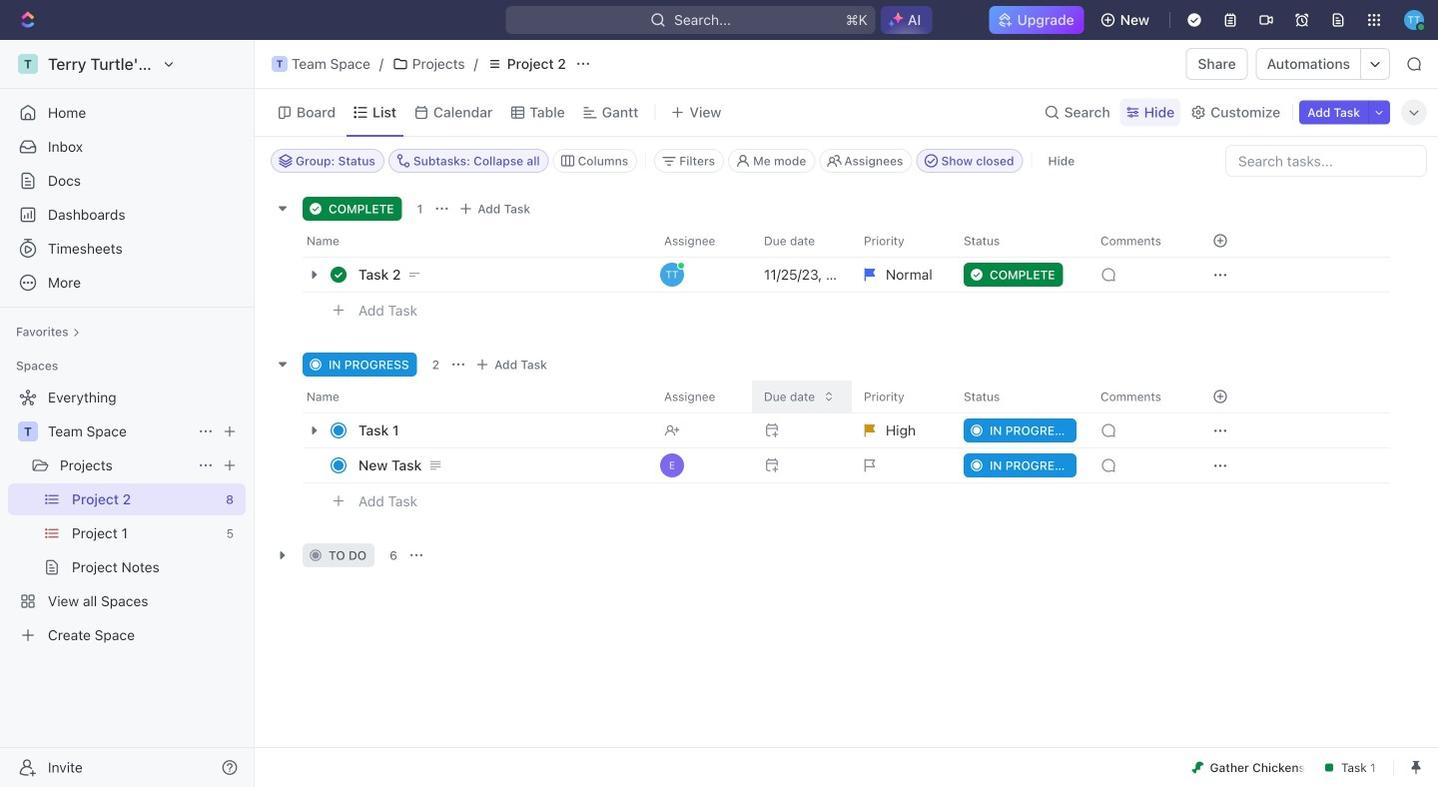 Task type: locate. For each thing, give the bounding box(es) containing it.
drumstick bite image
[[1192, 762, 1204, 774]]

tree
[[8, 382, 246, 651]]

terry turtle's workspace, , element
[[18, 54, 38, 74]]

Search tasks... text field
[[1226, 146, 1426, 176]]

0 horizontal spatial team space, , element
[[18, 421, 38, 441]]

team space, , element inside tree
[[18, 421, 38, 441]]

1 horizontal spatial team space, , element
[[272, 56, 288, 72]]

team space, , element
[[272, 56, 288, 72], [18, 421, 38, 441]]

1 vertical spatial team space, , element
[[18, 421, 38, 441]]

0 vertical spatial team space, , element
[[272, 56, 288, 72]]



Task type: describe. For each thing, give the bounding box(es) containing it.
tree inside sidebar navigation
[[8, 382, 246, 651]]

sidebar navigation
[[0, 40, 259, 787]]



Task type: vqa. For each thing, say whether or not it's contained in the screenshot.
the leftmost the Team Space, , ELEMENT
yes



